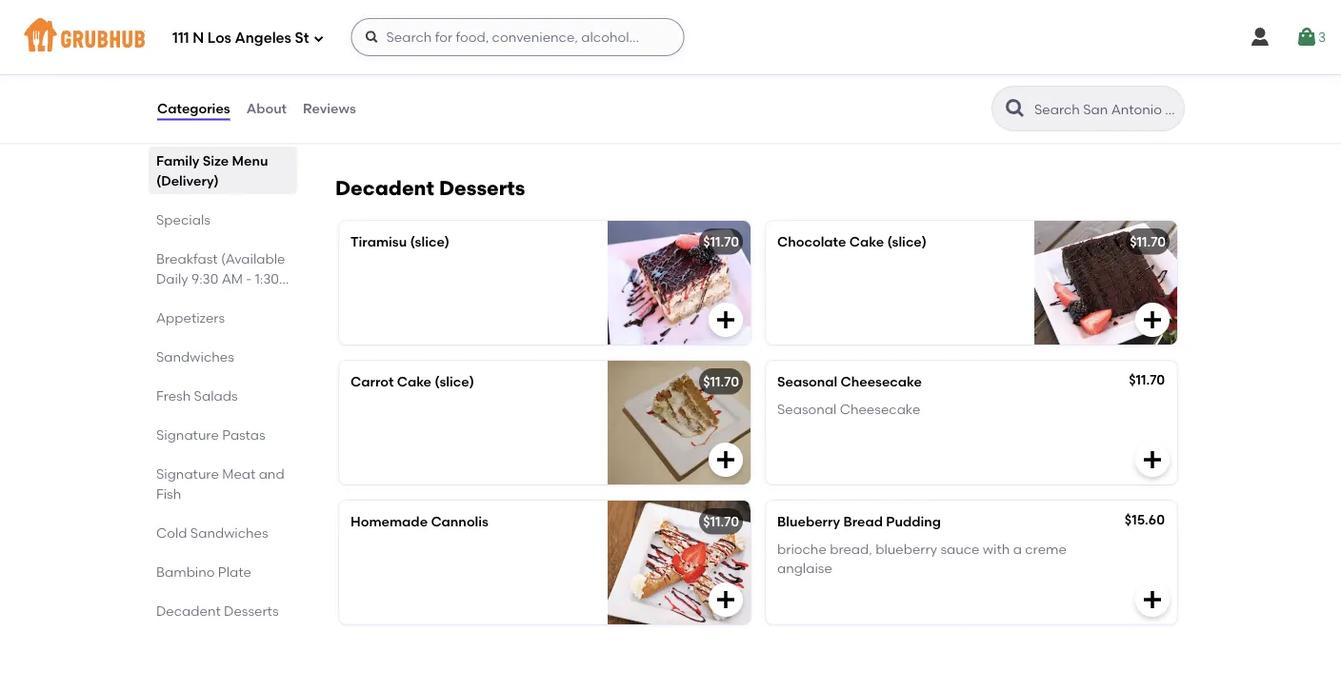 Task type: vqa. For each thing, say whether or not it's contained in the screenshot.
Plate inside button
yes



Task type: describe. For each thing, give the bounding box(es) containing it.
meatball
[[497, 26, 556, 42]]

0 vertical spatial cheesecake
[[841, 374, 922, 390]]

signature pastas tab
[[156, 425, 290, 445]]

2 seasonal cheesecake from the top
[[777, 401, 921, 417]]

st
[[295, 30, 309, 47]]

$11.70 for chocolate cake (slice)
[[1130, 234, 1166, 250]]

signature pastas
[[156, 427, 265, 443]]

cold
[[156, 525, 187, 541]]

$11.70 for homemade cannolis
[[703, 514, 739, 530]]

a
[[1013, 541, 1022, 557]]

signature for signature meat and fish
[[156, 466, 219, 482]]

main navigation navigation
[[0, 0, 1341, 74]]

-
[[246, 271, 252, 287]]

bread
[[843, 514, 883, 530]]

sandwiches tab
[[156, 347, 290, 367]]

svg image inside main navigation navigation
[[313, 33, 324, 44]]

(slice) for carrot cake (slice)
[[435, 374, 474, 390]]

fish
[[156, 486, 181, 502]]

111
[[172, 30, 189, 47]]

cold sandwiches tab
[[156, 523, 290, 543]]

0 vertical spatial decadent
[[335, 176, 434, 201]]

bread,
[[830, 541, 872, 557]]

angeles
[[235, 30, 291, 47]]

carrot cake (slice) image
[[608, 361, 751, 485]]

cannolis
[[431, 514, 489, 530]]

sandwiches inside sandwiches tab
[[156, 349, 234, 365]]

111 n los angeles st
[[172, 30, 309, 47]]

family
[[156, 152, 200, 169]]

tiramisu (slice)
[[351, 234, 450, 250]]

specials
[[156, 212, 210, 228]]

with inside the 'brioche bread, blueberry sauce with a creme anglaise'
[[983, 541, 1010, 557]]

anglaise
[[777, 560, 832, 576]]

signature meat and fish tab
[[156, 464, 290, 504]]

appetizers
[[156, 310, 225, 326]]

plate inside button
[[559, 26, 593, 42]]

decadent inside tab
[[156, 603, 221, 619]]

checkout
[[1225, 619, 1289, 636]]

bambino
[[156, 564, 215, 580]]

tiramisu
[[351, 234, 407, 250]]

sandwiches inside 'cold sandwiches' tab
[[190, 525, 268, 541]]

pastas
[[222, 427, 265, 443]]

brioche
[[777, 541, 827, 557]]

svg image for tiramisu (slice) image
[[714, 309, 737, 332]]

blueberry bread pudding
[[777, 514, 941, 530]]

carrot cake (slice)
[[351, 374, 474, 390]]

with inside button
[[466, 26, 494, 42]]

menu
[[232, 152, 268, 169]]

3
[[1318, 29, 1326, 45]]

svg image for chocolate cake (slice) image
[[1141, 309, 1164, 332]]

cold sandwiches
[[156, 525, 268, 541]]

fresh
[[156, 388, 191, 404]]

svg image inside 3 button
[[1295, 26, 1318, 49]]

specials tab
[[156, 210, 290, 230]]

homemade
[[351, 514, 428, 530]]

carrot
[[351, 374, 394, 390]]

about
[[246, 100, 287, 117]]

chocolate cake (slice) image
[[1035, 221, 1177, 345]]

chocolate cake (slice)
[[777, 234, 927, 250]]

fresh salads tab
[[156, 386, 290, 406]]

9:30
[[191, 271, 218, 287]]



Task type: locate. For each thing, give the bounding box(es) containing it.
with
[[466, 26, 494, 42], [983, 541, 1010, 557]]

1 horizontal spatial desserts
[[439, 176, 525, 201]]

signature down fresh salads
[[156, 427, 219, 443]]

proceed to checkout button
[[1092, 610, 1341, 645]]

proceed to checkout
[[1150, 619, 1289, 636]]

bambino plate
[[156, 564, 251, 580]]

reviews button
[[302, 74, 357, 143]]

tiramisu (slice) image
[[608, 221, 751, 345]]

1 vertical spatial sandwiches
[[190, 525, 268, 541]]

$11.70 for carrot cake (slice)
[[703, 374, 739, 390]]

1 vertical spatial cheesecake
[[840, 401, 921, 417]]

0 horizontal spatial decadent
[[156, 603, 221, 619]]

0 vertical spatial sandwiches
[[156, 349, 234, 365]]

n
[[193, 30, 204, 47]]

$11.70 for tiramisu (slice)
[[703, 234, 739, 250]]

0 horizontal spatial with
[[466, 26, 494, 42]]

1 vertical spatial seasonal cheesecake
[[777, 401, 921, 417]]

signature for signature pastas
[[156, 427, 219, 443]]

blueberry
[[777, 514, 840, 530]]

3 button
[[1295, 20, 1326, 54]]

blueberry
[[876, 541, 937, 557]]

to
[[1208, 619, 1222, 636]]

0 vertical spatial seasonal
[[777, 374, 838, 390]]

0 vertical spatial signature
[[156, 427, 219, 443]]

plate up decadent desserts tab on the bottom left of page
[[218, 564, 251, 580]]

spaghetti
[[399, 26, 463, 42]]

homemade cannolis
[[351, 514, 489, 530]]

cake for chocolate
[[850, 234, 884, 250]]

(slice) right tiramisu
[[410, 234, 450, 250]]

$15.60
[[1125, 512, 1165, 528]]

creme
[[1025, 541, 1067, 557]]

0 vertical spatial cake
[[850, 234, 884, 250]]

appetizers tab
[[156, 308, 290, 328]]

svg image
[[313, 33, 324, 44], [714, 101, 737, 124], [714, 309, 737, 332], [1141, 309, 1164, 332]]

(delivery)
[[156, 173, 219, 189]]

fresh salads
[[156, 388, 238, 404]]

categories button
[[156, 74, 231, 143]]

meat
[[222, 466, 256, 482]]

signature meat and fish
[[156, 466, 284, 502]]

2 seasonal from the top
[[777, 401, 837, 417]]

plate
[[559, 26, 593, 42], [218, 564, 251, 580]]

child's spaghetti with meatball plate image
[[608, 13, 751, 137]]

size
[[203, 152, 229, 169]]

search icon image
[[1004, 97, 1027, 120]]

cake
[[850, 234, 884, 250], [397, 374, 432, 390]]

0 horizontal spatial plate
[[218, 564, 251, 580]]

cake right chocolate
[[850, 234, 884, 250]]

categories
[[157, 100, 230, 117]]

los
[[207, 30, 231, 47]]

family size menu (delivery)
[[156, 152, 268, 189]]

0 vertical spatial plate
[[559, 26, 593, 42]]

reviews
[[303, 100, 356, 117]]

0 vertical spatial desserts
[[439, 176, 525, 201]]

pudding
[[886, 514, 941, 530]]

1 horizontal spatial decadent
[[335, 176, 434, 201]]

breakfast (available daily 9:30 am - 1:30 pm) appetizers
[[156, 251, 285, 326]]

sandwiches
[[156, 349, 234, 365], [190, 525, 268, 541]]

(available
[[221, 251, 285, 267]]

cake right carrot
[[397, 374, 432, 390]]

seasonal
[[777, 374, 838, 390], [777, 401, 837, 417]]

(slice) right carrot
[[435, 374, 474, 390]]

pm)
[[156, 291, 181, 307]]

signature inside signature meat and fish
[[156, 466, 219, 482]]

child's
[[351, 26, 395, 42]]

chocolate
[[777, 234, 846, 250]]

plate right meatball
[[559, 26, 593, 42]]

1 vertical spatial seasonal
[[777, 401, 837, 417]]

am
[[222, 271, 243, 287]]

decadent desserts tab
[[156, 601, 290, 621]]

desserts inside tab
[[224, 603, 279, 619]]

1 horizontal spatial plate
[[559, 26, 593, 42]]

0 vertical spatial with
[[466, 26, 494, 42]]

homemade cannolis image
[[608, 501, 751, 625]]

decadent desserts
[[335, 176, 525, 201], [156, 603, 279, 619]]

sandwiches up fresh salads
[[156, 349, 234, 365]]

signature up fish
[[156, 466, 219, 482]]

child's spaghetti with meatball plate button
[[339, 13, 751, 137]]

brioche bread, blueberry sauce with a creme anglaise
[[777, 541, 1067, 576]]

1 signature from the top
[[156, 427, 219, 443]]

decadent desserts up the tiramisu (slice)
[[335, 176, 525, 201]]

decadent up tiramisu
[[335, 176, 434, 201]]

sandwiches up bambino plate tab
[[190, 525, 268, 541]]

0 horizontal spatial desserts
[[224, 603, 279, 619]]

sauce
[[941, 541, 980, 557]]

breakfast
[[156, 251, 218, 267]]

1 vertical spatial cake
[[397, 374, 432, 390]]

family size menu (delivery) tab
[[156, 151, 290, 191]]

salads
[[194, 388, 238, 404]]

(slice)
[[410, 234, 450, 250], [887, 234, 927, 250], [435, 374, 474, 390]]

0 horizontal spatial cake
[[397, 374, 432, 390]]

decadent
[[335, 176, 434, 201], [156, 603, 221, 619]]

1 vertical spatial decadent
[[156, 603, 221, 619]]

bambino plate tab
[[156, 562, 290, 582]]

1:30
[[255, 271, 279, 287]]

desserts
[[439, 176, 525, 201], [224, 603, 279, 619]]

with left meatball
[[466, 26, 494, 42]]

1 seasonal from the top
[[777, 374, 838, 390]]

plate inside tab
[[218, 564, 251, 580]]

1 vertical spatial plate
[[218, 564, 251, 580]]

1 horizontal spatial decadent desserts
[[335, 176, 525, 201]]

2 signature from the top
[[156, 466, 219, 482]]

(slice) for chocolate cake (slice)
[[887, 234, 927, 250]]

decadent desserts down bambino plate tab
[[156, 603, 279, 619]]

cake for carrot
[[397, 374, 432, 390]]

0 horizontal spatial decadent desserts
[[156, 603, 279, 619]]

proceed
[[1150, 619, 1205, 636]]

1 vertical spatial signature
[[156, 466, 219, 482]]

(slice) right chocolate
[[887, 234, 927, 250]]

1 horizontal spatial cake
[[850, 234, 884, 250]]

Search San Antonio Winery Los Angeles search field
[[1033, 100, 1178, 118]]

svg image for child's spaghetti with meatball plate image
[[714, 101, 737, 124]]

Search for food, convenience, alcohol... search field
[[351, 18, 684, 56]]

child's spaghetti with meatball plate
[[351, 26, 593, 42]]

$11.70
[[703, 234, 739, 250], [1130, 234, 1166, 250], [1129, 372, 1165, 388], [703, 374, 739, 390], [703, 514, 739, 530]]

1 seasonal cheesecake from the top
[[777, 374, 922, 390]]

daily
[[156, 271, 188, 287]]

and
[[259, 466, 284, 482]]

0 vertical spatial seasonal cheesecake
[[777, 374, 922, 390]]

1 vertical spatial with
[[983, 541, 1010, 557]]

1 vertical spatial desserts
[[224, 603, 279, 619]]

decadent down bambino
[[156, 603, 221, 619]]

decadent desserts inside tab
[[156, 603, 279, 619]]

breakfast (available daily 9:30 am - 1:30 pm) tab
[[156, 249, 290, 307]]

1 vertical spatial decadent desserts
[[156, 603, 279, 619]]

svg image
[[1249, 26, 1272, 49], [1295, 26, 1318, 49], [364, 30, 380, 45], [714, 449, 737, 472], [1141, 449, 1164, 472], [714, 589, 737, 612], [1141, 589, 1164, 612]]

0 vertical spatial decadent desserts
[[335, 176, 525, 201]]

about button
[[245, 74, 288, 143]]

with left a
[[983, 541, 1010, 557]]

1 horizontal spatial with
[[983, 541, 1010, 557]]

signature
[[156, 427, 219, 443], [156, 466, 219, 482]]

cheesecake
[[841, 374, 922, 390], [840, 401, 921, 417]]

seasonal cheesecake
[[777, 374, 922, 390], [777, 401, 921, 417]]



